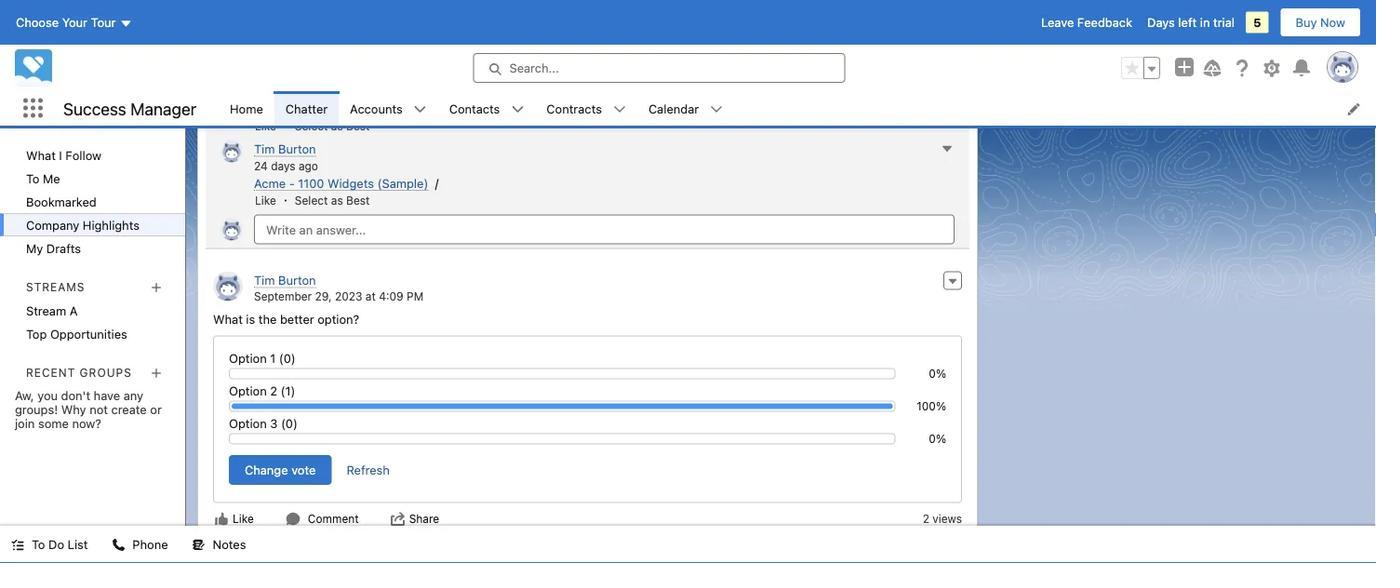 Task type: vqa. For each thing, say whether or not it's contained in the screenshot.
Bookmarked
yes



Task type: locate. For each thing, give the bounding box(es) containing it.
leave
[[1042, 15, 1074, 29]]

text default image left notes
[[192, 538, 205, 552]]

1
[[270, 351, 276, 365], [285, 384, 291, 398]]

burton up september
[[278, 273, 316, 287]]

1 vertical spatial like
[[255, 194, 276, 207]]

( right 3
[[281, 417, 286, 430]]

what inside tim burton, september 29, 2023 at 4:09 pm element
[[213, 312, 243, 326]]

tim inside the tim burton 24 days ago
[[254, 142, 275, 156]]

notes
[[213, 538, 246, 551]]

2
[[270, 384, 277, 398], [923, 512, 930, 525]]

0 vertical spatial 0
[[284, 351, 291, 365]]

24
[[254, 159, 268, 172]]

tim for tim burton 24 days ago
[[254, 142, 275, 156]]

don't
[[61, 388, 90, 402]]

tour
[[91, 15, 116, 29]]

0 horizontal spatial what
[[26, 148, 56, 162]]

september 29, 2023 at 4:09 pm link
[[254, 289, 424, 302]]

tim burton image
[[221, 140, 243, 162]]

burton inside the tim burton 24 days ago
[[278, 142, 316, 156]]

1 vertical spatial like button
[[254, 194, 277, 207]]

recent groups link
[[26, 366, 132, 379]]

comment button
[[285, 511, 360, 527]]

tim inside tim burton september 29, 2023 at 4:09 pm
[[254, 273, 275, 287]]

0 vertical spatial tim
[[254, 142, 275, 156]]

1 vertical spatial 1
[[285, 384, 291, 398]]

2 vertical spatial (
[[281, 417, 286, 430]]

1 up 'option 2 ( 1 )'
[[270, 351, 276, 365]]

phone
[[133, 538, 168, 551]]

0 vertical spatial option
[[229, 351, 267, 365]]

1 burton from the top
[[278, 142, 316, 156]]

join
[[15, 416, 35, 430]]

pm
[[407, 289, 424, 302]]

like button down acme
[[254, 194, 277, 207]]

1 up option 3 ( 0 )
[[285, 384, 291, 398]]

0 vertical spatial what
[[26, 148, 56, 162]]

( up 'option 2 ( 1 )'
[[279, 351, 284, 365]]

2 vertical spatial like
[[233, 512, 254, 525]]

choose
[[16, 15, 59, 29]]

text default image right calendar
[[710, 103, 723, 116]]

0 for option 3 ( 0 )
[[286, 417, 293, 430]]

accounts
[[350, 101, 403, 115]]

like down home
[[255, 120, 276, 133]]

contacts list item
[[438, 91, 536, 126]]

1 vertical spatial (
[[281, 384, 285, 398]]

tim burton image left september
[[213, 271, 243, 301]]

2023
[[335, 289, 363, 302]]

( up option 3 ( 0 )
[[281, 384, 285, 398]]

2 up 3
[[270, 384, 277, 398]]

days
[[271, 159, 296, 172]]

like down acme
[[255, 194, 276, 207]]

recent groups
[[26, 366, 132, 379]]

1 vertical spatial tim burton link
[[254, 273, 316, 288]]

is
[[246, 312, 255, 326]]

text default image
[[414, 103, 427, 116], [710, 103, 723, 116], [214, 511, 229, 526], [286, 511, 301, 526], [11, 538, 24, 552]]

0 vertical spatial )
[[291, 351, 296, 365]]

what for what i follow to me bookmarked company highlights my drafts
[[26, 148, 56, 162]]

i
[[59, 148, 62, 162]]

text default image inside notes button
[[192, 538, 205, 552]]

1 vertical spatial tim
[[254, 273, 275, 287]]

0 vertical spatial 1
[[270, 351, 276, 365]]

tim burton image down tim burton icon
[[221, 218, 243, 241]]

) for option 1 ( 0 )
[[291, 351, 296, 365]]

( for 1
[[279, 351, 284, 365]]

burton inside tim burton september 29, 2023 at 4:09 pm
[[278, 273, 316, 287]]

) right 3
[[293, 417, 298, 430]]

0 vertical spatial tim burton link
[[254, 142, 316, 157]]

0 vertical spatial 2
[[270, 384, 277, 398]]

like button up notes
[[213, 511, 255, 527]]

2 vertical spatial like button
[[213, 511, 255, 527]]

aw, you don't have any groups!
[[15, 388, 143, 416]]

tim burton link for tim burton september 29, 2023 at 4:09 pm
[[254, 273, 316, 288]]

0 vertical spatial (
[[279, 351, 284, 365]]

share
[[409, 512, 440, 525]]

tim up september
[[254, 273, 275, 287]]

1 tim from the top
[[254, 142, 275, 156]]

option 1 ( 0 )
[[229, 351, 296, 365]]

chatter link
[[274, 91, 339, 126]]

2 tim burton link from the top
[[254, 273, 316, 288]]

list containing home
[[219, 91, 1377, 126]]

tim up 24
[[254, 142, 275, 156]]

(
[[279, 351, 284, 365], [281, 384, 285, 398], [281, 417, 286, 430]]

acme - 1100 widgets (sample) ​  /
[[254, 176, 439, 190]]

what for what is the better option?
[[213, 312, 243, 326]]

or
[[150, 402, 162, 416]]

text default image
[[511, 103, 524, 116], [613, 103, 626, 116], [391, 511, 405, 526], [112, 538, 125, 552], [192, 538, 205, 552]]

)
[[291, 351, 296, 365], [291, 384, 295, 398], [293, 417, 298, 430]]

3 option from the top
[[229, 417, 267, 430]]

to left me
[[26, 171, 40, 185]]

0 vertical spatial 0%
[[929, 367, 947, 380]]

accounts list item
[[339, 91, 438, 126]]

to inside the what i follow to me bookmarked company highlights my drafts
[[26, 171, 40, 185]]

like for the topmost like button
[[255, 120, 276, 133]]

0% up 100%
[[929, 367, 947, 380]]

text default image inside share popup button
[[391, 511, 405, 526]]

0% down 100%
[[929, 432, 947, 445]]

opportunities
[[50, 327, 127, 341]]

to left do
[[32, 538, 45, 551]]

0 vertical spatial like
[[255, 120, 276, 133]]

days left in trial
[[1148, 15, 1235, 29]]

text default image left comment
[[286, 511, 301, 526]]

left
[[1179, 15, 1197, 29]]

like up notes
[[233, 512, 254, 525]]

tim
[[254, 142, 275, 156], [254, 273, 275, 287]]

burton
[[278, 142, 316, 156], [278, 273, 316, 287]]

1 vertical spatial 2
[[923, 512, 930, 525]]

1 vertical spatial 0
[[286, 417, 293, 430]]

groups
[[80, 366, 132, 379]]

tim burton image
[[221, 218, 243, 241], [213, 271, 243, 301]]

buy now button
[[1280, 7, 1362, 37]]

) down better
[[291, 351, 296, 365]]

groups!
[[15, 402, 58, 416]]

what inside the what i follow to me bookmarked company highlights my drafts
[[26, 148, 56, 162]]

calendar list item
[[638, 91, 735, 126]]

text default image left share
[[391, 511, 405, 526]]

list
[[219, 91, 1377, 126]]

burton up ago
[[278, 142, 316, 156]]

/
[[435, 176, 439, 190]]

0 horizontal spatial 1
[[270, 351, 276, 365]]

what i follow to me bookmarked company highlights my drafts
[[26, 148, 140, 255]]

2 burton from the top
[[278, 273, 316, 287]]

change vote
[[245, 463, 316, 477]]

text default image right accounts
[[414, 103, 427, 116]]

2 tim from the top
[[254, 273, 275, 287]]

1 option from the top
[[229, 351, 267, 365]]

contracts list item
[[536, 91, 638, 126]]

option up 'option 2 ( 1 )'
[[229, 351, 267, 365]]

2 option from the top
[[229, 384, 267, 398]]

0 vertical spatial burton
[[278, 142, 316, 156]]

change
[[245, 463, 288, 477]]

4:09
[[379, 289, 404, 302]]

to
[[26, 171, 40, 185], [32, 538, 45, 551]]

option for option 3
[[229, 417, 267, 430]]

text default image inside phone button
[[112, 538, 125, 552]]

like button for comment button
[[213, 511, 255, 527]]

refresh
[[347, 463, 390, 477]]

1 vertical spatial what
[[213, 312, 243, 326]]

0 horizontal spatial 2
[[270, 384, 277, 398]]

better
[[280, 312, 314, 326]]

refresh link
[[347, 463, 390, 477]]

what left i
[[26, 148, 56, 162]]

tim burton link up days
[[254, 142, 316, 157]]

text default image left phone
[[112, 538, 125, 552]]

now
[[1321, 15, 1346, 29]]

2 left views
[[923, 512, 930, 525]]

100%
[[917, 400, 947, 413]]

option left 3
[[229, 417, 267, 430]]

as
[[331, 194, 343, 207]]

tim burton september 29, 2023 at 4:09 pm
[[254, 273, 424, 302]]

what i follow link
[[0, 143, 185, 167]]

text default image right 'contracts'
[[613, 103, 626, 116]]

2 vertical spatial )
[[293, 417, 298, 430]]

tim burton link up september
[[254, 273, 316, 288]]

text default image inside comment button
[[286, 511, 301, 526]]

not
[[90, 402, 108, 416]]

like button down home
[[254, 120, 277, 133]]

1 horizontal spatial what
[[213, 312, 243, 326]]

1 vertical spatial burton
[[278, 273, 316, 287]]

text default image left do
[[11, 538, 24, 552]]

some
[[38, 416, 69, 430]]

home link
[[219, 91, 274, 126]]

group
[[1122, 57, 1161, 79]]

what is the better option?
[[213, 312, 359, 326]]

0 right 3
[[286, 417, 293, 430]]

like button for select as best button at the left of page
[[254, 194, 277, 207]]

burton for tim burton 24 days ago
[[278, 142, 316, 156]]

notes button
[[181, 526, 257, 563]]

text default image right 'contacts'
[[511, 103, 524, 116]]

0 vertical spatial to
[[26, 171, 40, 185]]

my
[[26, 241, 43, 255]]

2 vertical spatial option
[[229, 417, 267, 430]]

1 vertical spatial to
[[32, 538, 45, 551]]

like button
[[254, 120, 277, 133], [254, 194, 277, 207], [213, 511, 255, 527]]

text default image inside the accounts list item
[[414, 103, 427, 116]]

1 tim burton link from the top
[[254, 142, 316, 157]]

0 down what is the better option?
[[284, 351, 291, 365]]

what left is
[[213, 312, 243, 326]]

calendar
[[649, 101, 699, 115]]

to inside 'button'
[[32, 538, 45, 551]]

option down option 1 ( 0 )
[[229, 384, 267, 398]]

) up option 3 ( 0 )
[[291, 384, 295, 398]]

0
[[284, 351, 291, 365], [286, 417, 293, 430]]

option 2 ( 1 )
[[229, 384, 295, 398]]

manager
[[131, 98, 196, 118]]

1 vertical spatial option
[[229, 384, 267, 398]]

1 vertical spatial )
[[291, 384, 295, 398]]

1 vertical spatial 0%
[[929, 432, 947, 445]]

why not create or join some now?
[[15, 402, 162, 430]]



Task type: describe. For each thing, give the bounding box(es) containing it.
success
[[63, 98, 126, 118]]

now?
[[72, 416, 101, 430]]

text default image for phone
[[112, 538, 125, 552]]

option 3 ( 0 )
[[229, 417, 298, 430]]

leave feedback link
[[1042, 15, 1133, 29]]

your
[[62, 15, 88, 29]]

stream a link
[[0, 299, 185, 322]]

share button
[[390, 511, 440, 527]]

choose your tour button
[[15, 7, 134, 37]]

choose your tour
[[16, 15, 116, 29]]

a
[[70, 304, 78, 317]]

text default image inside contacts list item
[[511, 103, 524, 116]]

tim for tim burton september 29, 2023 at 4:09 pm
[[254, 273, 275, 287]]

) for option 3 ( 0 )
[[293, 417, 298, 430]]

to do list
[[32, 538, 88, 551]]

option for option 2
[[229, 384, 267, 398]]

-
[[289, 176, 295, 190]]

bookmarked
[[26, 195, 97, 208]]

1 horizontal spatial 2
[[923, 512, 930, 525]]

phone button
[[101, 526, 179, 563]]

text default image up notes
[[214, 511, 229, 526]]

create
[[111, 402, 147, 416]]

top opportunities link
[[0, 322, 185, 345]]

select as best button
[[294, 194, 371, 207]]

select
[[295, 194, 328, 207]]

why
[[61, 402, 86, 416]]

burton for tim burton september 29, 2023 at 4:09 pm
[[278, 273, 316, 287]]

streams link
[[26, 280, 85, 293]]

my drafts link
[[0, 236, 185, 260]]

( for 2
[[281, 384, 285, 398]]

select as best
[[295, 194, 370, 207]]

search... button
[[473, 53, 846, 83]]

comment
[[308, 512, 359, 525]]

tim burton, september 29, 2023 at 4:09 pm element
[[206, 264, 970, 535]]

0 vertical spatial like button
[[254, 120, 277, 133]]

text default image inside the calendar list item
[[710, 103, 723, 116]]

tim burton 24 days ago
[[254, 142, 318, 172]]

buy now
[[1296, 15, 1346, 29]]

best
[[346, 194, 370, 207]]

days
[[1148, 15, 1175, 29]]

to do list button
[[0, 526, 99, 563]]

widgets
[[328, 176, 374, 190]]

highlights
[[83, 218, 140, 232]]

feedback
[[1078, 15, 1133, 29]]

text default image inside to do list 'button'
[[11, 538, 24, 552]]

contacts link
[[438, 91, 511, 126]]

vote
[[291, 463, 316, 477]]

Write an answer... text field
[[254, 215, 955, 244]]

1 0% from the top
[[929, 367, 947, 380]]

search...
[[510, 61, 559, 75]]

contracts
[[547, 101, 602, 115]]

recent
[[26, 366, 76, 379]]

september
[[254, 289, 312, 302]]

views
[[933, 512, 962, 525]]

1 horizontal spatial 1
[[285, 384, 291, 398]]

acme - 1100 widgets (sample) link
[[254, 176, 428, 191]]

aw,
[[15, 388, 34, 402]]

stream
[[26, 304, 66, 317]]

top
[[26, 327, 47, 341]]

0 vertical spatial tim burton image
[[221, 218, 243, 241]]

drafts
[[46, 241, 81, 255]]

text default image for share
[[391, 511, 405, 526]]

company highlights link
[[0, 213, 185, 236]]

do
[[48, 538, 64, 551]]

( for 3
[[281, 417, 286, 430]]

2 0% from the top
[[929, 432, 947, 445]]

in
[[1200, 15, 1210, 29]]

contracts link
[[536, 91, 613, 126]]

home
[[230, 101, 263, 115]]

follow
[[66, 148, 102, 162]]

streams
[[26, 280, 85, 293]]

ago
[[299, 159, 318, 172]]

like for select as best button at the left of page's like button
[[255, 194, 276, 207]]

like inside button
[[233, 512, 254, 525]]

you
[[37, 388, 58, 402]]

0 for option 1 ( 0 )
[[284, 351, 291, 365]]

text default image inside 'contracts' list item
[[613, 103, 626, 116]]

company
[[26, 218, 79, 232]]

tim burton link for tim burton 24 days ago
[[254, 142, 316, 157]]

contacts
[[449, 101, 500, 115]]

option for option 1
[[229, 351, 267, 365]]

accounts link
[[339, 91, 414, 126]]

) for option 2 ( 1 )
[[291, 384, 295, 398]]

me
[[43, 171, 60, 185]]

bookmarked link
[[0, 190, 185, 213]]

1 vertical spatial tim burton image
[[213, 271, 243, 301]]

chatter
[[286, 101, 328, 115]]

29,
[[315, 289, 332, 302]]

any
[[124, 388, 143, 402]]

text default image for notes
[[192, 538, 205, 552]]

to me link
[[0, 167, 185, 190]]

buy
[[1296, 15, 1317, 29]]

1100
[[298, 176, 324, 190]]

list
[[68, 538, 88, 551]]

at
[[366, 289, 376, 302]]

option?
[[318, 312, 359, 326]]

change vote button
[[229, 455, 332, 485]]

2 views
[[923, 512, 962, 525]]



